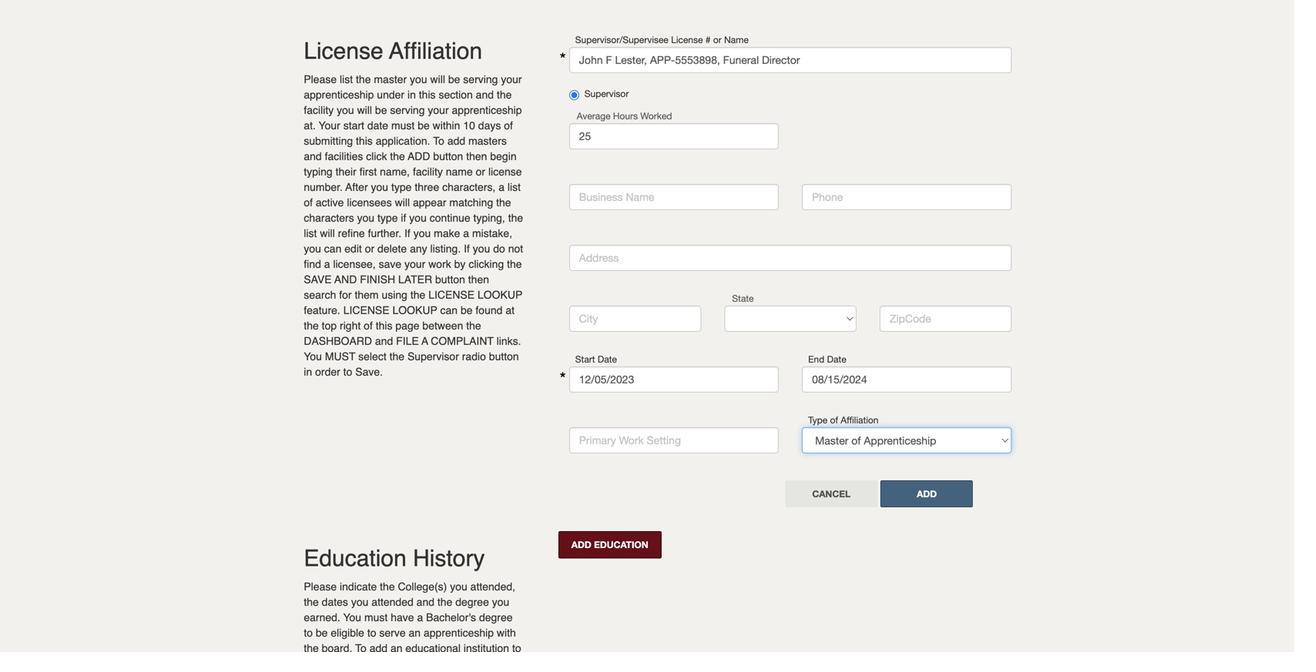 Task type: locate. For each thing, give the bounding box(es) containing it.
1 horizontal spatial facility
[[413, 166, 443, 178]]

days
[[478, 119, 501, 132]]

license
[[671, 34, 703, 45], [304, 38, 384, 64]]

apprenticeship down the bachelor's
[[424, 627, 494, 640]]

college(s)
[[398, 581, 447, 594]]

state
[[732, 293, 754, 304]]

application.
[[376, 135, 430, 147]]

add down serve
[[370, 643, 388, 653]]

at
[[506, 304, 515, 317]]

will down characters
[[320, 227, 335, 240]]

0 vertical spatial please
[[304, 73, 337, 86]]

None button
[[786, 481, 878, 508], [881, 481, 974, 508], [559, 532, 662, 559], [786, 481, 878, 508], [881, 481, 974, 508], [559, 532, 662, 559]]

must up serve
[[365, 612, 388, 624]]

eligible
[[331, 627, 364, 640]]

please for education history
[[304, 581, 337, 594]]

1 vertical spatial if
[[464, 243, 470, 255]]

do
[[493, 243, 505, 255]]

1 vertical spatial can
[[440, 304, 458, 317]]

0 horizontal spatial your
[[405, 258, 426, 271]]

0 vertical spatial you
[[304, 351, 322, 363]]

can up between
[[440, 304, 458, 317]]

please list the master you will be serving your apprenticeship under in this section and the facility you will be serving your apprenticeship at. your start date must be within 10 days of submitting this application. to add masters and facilities click the add button then begin typing their first name, facility name or license number. after you type three characters, a list of active licensees will appear matching the characters you type if you continue typing, the list will refine further. if you make a mistake, you can edit or delete any listing. if you do not find a licensee, save your work by clicking the save and finish later button then search for them using the license lookup feature. license lookup can be found at the top right of this page between the dashboard and file a complaint links. you must select the supervisor radio button in order to save.
[[304, 73, 523, 378]]

if up 'by' on the left top
[[464, 243, 470, 255]]

0 vertical spatial degree
[[456, 597, 489, 609]]

1 horizontal spatial can
[[440, 304, 458, 317]]

this
[[419, 89, 436, 101], [356, 135, 373, 147], [376, 320, 393, 332]]

matching
[[450, 197, 493, 209]]

the up the bachelor's
[[438, 597, 453, 609]]

and
[[335, 274, 357, 286]]

1 vertical spatial to
[[355, 643, 367, 653]]

button up name
[[433, 150, 463, 163]]

your up days at left
[[501, 73, 522, 86]]

feature.
[[304, 304, 340, 317]]

be down the 'earned.'
[[316, 627, 328, 640]]

0 vertical spatial lookup
[[478, 289, 523, 301]]

if down if
[[405, 227, 411, 240]]

found
[[476, 304, 503, 317]]

start
[[576, 354, 595, 365]]

0 horizontal spatial license
[[343, 304, 390, 317]]

0 vertical spatial can
[[324, 243, 342, 255]]

will up section
[[430, 73, 445, 86]]

1 horizontal spatial lookup
[[478, 289, 523, 301]]

license
[[429, 289, 475, 301], [343, 304, 390, 317]]

an down have
[[409, 627, 421, 640]]

you inside please list the master you will be serving your apprenticeship under in this section and the facility you will be serving your apprenticeship at. your start date must be within 10 days of submitting this application. to add masters and facilities click the add button then begin typing their first name, facility name or license number. after you type three characters, a list of active licensees will appear matching the characters you type if you continue typing, the list will refine further. if you make a mistake, you can edit or delete any listing. if you do not find a licensee, save your work by clicking the save and finish later button then search for them using the license lookup feature. license lookup can be found at the top right of this page between the dashboard and file a complaint links. you must select the supervisor radio button in order to save.
[[304, 351, 322, 363]]

supervisor down a
[[408, 351, 459, 363]]

1 horizontal spatial affiliation
[[841, 415, 879, 426]]

business
[[579, 191, 623, 203]]

serving down under
[[390, 104, 425, 116]]

0 horizontal spatial name
[[626, 191, 655, 203]]

license
[[489, 166, 522, 178]]

save
[[304, 274, 332, 286]]

phone
[[812, 191, 843, 203]]

if
[[405, 227, 411, 240], [464, 243, 470, 255]]

0 vertical spatial in
[[408, 89, 416, 101]]

0 vertical spatial type
[[391, 181, 412, 193]]

1 vertical spatial affiliation
[[841, 415, 879, 426]]

1 vertical spatial in
[[304, 366, 312, 378]]

0 horizontal spatial you
[[304, 351, 322, 363]]

to
[[433, 135, 445, 147], [355, 643, 367, 653]]

and right section
[[476, 89, 494, 101]]

you up any
[[414, 227, 431, 240]]

a down the "license"
[[499, 181, 505, 193]]

0 horizontal spatial if
[[405, 227, 411, 240]]

your
[[319, 119, 341, 132]]

apprenticeship up days at left
[[452, 104, 522, 116]]

education
[[304, 546, 407, 572]]

mistake,
[[472, 227, 513, 240]]

Business Name text field
[[569, 184, 779, 210]]

end date
[[809, 354, 847, 365]]

to down within
[[433, 135, 445, 147]]

to down must
[[343, 366, 352, 378]]

active
[[316, 197, 344, 209]]

2 horizontal spatial this
[[419, 89, 436, 101]]

0 vertical spatial if
[[405, 227, 411, 240]]

0 horizontal spatial can
[[324, 243, 342, 255]]

0 vertical spatial facility
[[304, 104, 334, 116]]

edit
[[345, 243, 362, 255]]

using
[[382, 289, 408, 301]]

facilities
[[325, 150, 363, 163]]

name right business
[[626, 191, 655, 203]]

you down licensees
[[357, 212, 375, 224]]

date right end
[[827, 354, 847, 365]]

your up within
[[428, 104, 449, 116]]

1 horizontal spatial to
[[343, 366, 352, 378]]

the left the top
[[304, 320, 319, 332]]

lookup
[[478, 289, 523, 301], [393, 304, 438, 317]]

1 vertical spatial then
[[468, 274, 489, 286]]

1 vertical spatial or
[[476, 166, 486, 178]]

then down clicking
[[468, 274, 489, 286]]

affiliation
[[389, 38, 483, 64], [841, 415, 879, 426]]

degree down the attended,
[[456, 597, 489, 609]]

0 horizontal spatial this
[[356, 135, 373, 147]]

supervisor/supervisee
[[576, 34, 669, 45]]

typing,
[[474, 212, 505, 224]]

0 vertical spatial to
[[433, 135, 445, 147]]

this down start
[[356, 135, 373, 147]]

of right right
[[364, 320, 373, 332]]

master
[[374, 73, 407, 86]]

please up the your
[[304, 73, 337, 86]]

continue
[[430, 212, 471, 224]]

degree up with
[[479, 612, 513, 624]]

radio
[[462, 351, 486, 363]]

1 horizontal spatial supervisor
[[585, 88, 629, 99]]

the
[[356, 73, 371, 86], [497, 89, 512, 101], [390, 150, 405, 163], [496, 197, 511, 209], [508, 212, 523, 224], [507, 258, 522, 271], [411, 289, 426, 301], [304, 320, 319, 332], [466, 320, 481, 332], [390, 351, 405, 363], [380, 581, 395, 594], [304, 597, 319, 609], [438, 597, 453, 609], [304, 643, 319, 653]]

1 vertical spatial add
[[370, 643, 388, 653]]

1 horizontal spatial date
[[827, 354, 847, 365]]

1 vertical spatial please
[[304, 581, 337, 594]]

number.
[[304, 181, 343, 193]]

1 horizontal spatial must
[[391, 119, 415, 132]]

facility
[[304, 104, 334, 116], [413, 166, 443, 178]]

Primary Work Setting text field
[[569, 428, 779, 454]]

a right have
[[417, 612, 423, 624]]

1 vertical spatial an
[[391, 643, 403, 653]]

typing
[[304, 166, 333, 178]]

0 vertical spatial or
[[714, 34, 722, 45]]

and up select
[[375, 335, 393, 348]]

you inside the please indicate the college(s) you attended, the dates you attended and the degree you earned. you must have a bachelor's degree to be eligible to serve an apprenticeship with the board. to add an educational institutio
[[343, 612, 362, 624]]

or
[[714, 34, 722, 45], [476, 166, 486, 178], [365, 243, 375, 255]]

1 vertical spatial this
[[356, 135, 373, 147]]

please inside the please indicate the college(s) you attended, the dates you attended and the degree you earned. you must have a bachelor's degree to be eligible to serve an apprenticeship with the board. to add an educational institutio
[[304, 581, 337, 594]]

of down 'number.' in the left of the page
[[304, 197, 313, 209]]

serving up section
[[463, 73, 498, 86]]

0 horizontal spatial must
[[365, 612, 388, 624]]

be inside the please indicate the college(s) you attended, the dates you attended and the degree you earned. you must have a bachelor's degree to be eligible to serve an apprenticeship with the board. to add an educational institutio
[[316, 627, 328, 640]]

1 vertical spatial supervisor
[[408, 351, 459, 363]]

in
[[408, 89, 416, 101], [304, 366, 312, 378]]

to left serve
[[367, 627, 376, 640]]

0 vertical spatial serving
[[463, 73, 498, 86]]

lookup up page
[[393, 304, 438, 317]]

0 horizontal spatial add
[[370, 643, 388, 653]]

1 horizontal spatial your
[[428, 104, 449, 116]]

you up licensees
[[371, 181, 388, 193]]

button down 'by' on the left top
[[435, 274, 465, 286]]

type down 'name,'
[[391, 181, 412, 193]]

earned.
[[304, 612, 340, 624]]

date
[[367, 119, 388, 132]]

city
[[579, 313, 598, 325]]

add
[[448, 135, 466, 147], [370, 643, 388, 653]]

be up date
[[375, 104, 387, 116]]

license down 'by' on the left top
[[429, 289, 475, 301]]

0 horizontal spatial supervisor
[[408, 351, 459, 363]]

2 horizontal spatial to
[[367, 627, 376, 640]]

then down masters
[[466, 150, 487, 163]]

a inside the please indicate the college(s) you attended, the dates you attended and the degree you earned. you must have a bachelor's degree to be eligible to serve an apprenticeship with the board. to add an educational institutio
[[417, 612, 423, 624]]

facility up at.
[[304, 104, 334, 116]]

please inside please list the master you will be serving your apprenticeship under in this section and the facility you will be serving your apprenticeship at. your start date must be within 10 days of submitting this application. to add masters and facilities click the add button then begin typing their first name, facility name or license number. after you type three characters, a list of active licensees will appear matching the characters you type if you continue typing, the list will refine further. if you make a mistake, you can edit or delete any listing. if you do not find a licensee, save your work by clicking the save and finish later button then search for them using the license lookup feature. license lookup can be found at the top right of this page between the dashboard and file a complaint links. you must select the supervisor radio button in order to save.
[[304, 73, 337, 86]]

license up master
[[304, 38, 384, 64]]

average hours worked
[[577, 111, 672, 121]]

then
[[466, 150, 487, 163], [468, 274, 489, 286]]

and down college(s)
[[417, 597, 435, 609]]

licensees
[[347, 197, 392, 209]]

1 vertical spatial name
[[626, 191, 655, 203]]

None radio
[[569, 90, 579, 100]]

1 horizontal spatial you
[[343, 612, 362, 624]]

list down characters
[[304, 227, 317, 240]]

1 horizontal spatial license
[[671, 34, 703, 45]]

of right type
[[831, 415, 839, 426]]

listing.
[[430, 243, 461, 255]]

0 vertical spatial your
[[501, 73, 522, 86]]

license affiliation
[[304, 38, 483, 64]]

list down the "license"
[[508, 181, 521, 193]]

facility up three
[[413, 166, 443, 178]]

serve
[[379, 627, 406, 640]]

at.
[[304, 119, 316, 132]]

can left edit
[[324, 243, 342, 255]]

2 horizontal spatial your
[[501, 73, 522, 86]]

Start Date text field
[[569, 367, 779, 393]]

links.
[[497, 335, 521, 348]]

average
[[577, 111, 611, 121]]

2 vertical spatial apprenticeship
[[424, 627, 494, 640]]

or right edit
[[365, 243, 375, 255]]

will
[[430, 73, 445, 86], [357, 104, 372, 116], [395, 197, 410, 209], [320, 227, 335, 240]]

name right #
[[725, 34, 749, 45]]

0 vertical spatial add
[[448, 135, 466, 147]]

history
[[413, 546, 485, 572]]

this left page
[[376, 320, 393, 332]]

2 please from the top
[[304, 581, 337, 594]]

in left the "order"
[[304, 366, 312, 378]]

1 horizontal spatial if
[[464, 243, 470, 255]]

please up dates
[[304, 581, 337, 594]]

you right if
[[409, 212, 427, 224]]

must inside the please indicate the college(s) you attended, the dates you attended and the degree you earned. you must have a bachelor's degree to be eligible to serve an apprenticeship with the board. to add an educational institutio
[[365, 612, 388, 624]]

be up section
[[448, 73, 460, 86]]

list left master
[[340, 73, 353, 86]]

please for license affiliation
[[304, 73, 337, 86]]

apprenticeship up the your
[[304, 89, 374, 101]]

add
[[408, 150, 430, 163]]

1 vertical spatial button
[[435, 274, 465, 286]]

1 horizontal spatial this
[[376, 320, 393, 332]]

2 horizontal spatial list
[[508, 181, 521, 193]]

0 vertical spatial license
[[429, 289, 475, 301]]

in right under
[[408, 89, 416, 101]]

1 horizontal spatial to
[[433, 135, 445, 147]]

an down serve
[[391, 643, 403, 653]]

1 date from the left
[[598, 354, 617, 365]]

the up attended
[[380, 581, 395, 594]]

#
[[706, 34, 711, 45]]

1 vertical spatial you
[[343, 612, 362, 624]]

address
[[579, 252, 619, 264]]

this left section
[[419, 89, 436, 101]]

type of affiliation
[[809, 415, 879, 426]]

2 vertical spatial list
[[304, 227, 317, 240]]

or right #
[[714, 34, 722, 45]]

a right find
[[324, 258, 330, 271]]

type
[[391, 181, 412, 193], [378, 212, 398, 224]]

the down later
[[411, 289, 426, 301]]

license down them
[[343, 304, 390, 317]]

or up "characters,"
[[476, 166, 486, 178]]

work
[[619, 434, 644, 447]]

1 horizontal spatial add
[[448, 135, 466, 147]]

type
[[809, 415, 828, 426]]

you up eligible
[[343, 612, 362, 624]]

2 date from the left
[[827, 354, 847, 365]]

1 please from the top
[[304, 73, 337, 86]]

affiliation up section
[[389, 38, 483, 64]]

0 vertical spatial an
[[409, 627, 421, 640]]

Average Hours Worked number field
[[569, 123, 779, 150]]

to down eligible
[[355, 643, 367, 653]]

0 horizontal spatial affiliation
[[389, 38, 483, 64]]

add inside please list the master you will be serving your apprenticeship under in this section and the facility you will be serving your apprenticeship at. your start date must be within 10 days of submitting this application. to add masters and facilities click the add button then begin typing their first name, facility name or license number. after you type three characters, a list of active licensees will appear matching the characters you type if you continue typing, the list will refine further. if you make a mistake, you can edit or delete any listing. if you do not find a licensee, save your work by clicking the save and finish later button then search for them using the license lookup feature. license lookup can be found at the top right of this page between the dashboard and file a complaint links. you must select the supervisor radio button in order to save.
[[448, 135, 466, 147]]

1 horizontal spatial an
[[409, 627, 421, 640]]

and
[[476, 89, 494, 101], [304, 150, 322, 163], [375, 335, 393, 348], [417, 597, 435, 609]]

1 vertical spatial list
[[508, 181, 521, 193]]

0 vertical spatial must
[[391, 119, 415, 132]]

the up typing,
[[496, 197, 511, 209]]

0 vertical spatial list
[[340, 73, 353, 86]]

your
[[501, 73, 522, 86], [428, 104, 449, 116], [405, 258, 426, 271]]

be
[[448, 73, 460, 86], [375, 104, 387, 116], [418, 119, 430, 132], [461, 304, 473, 317], [316, 627, 328, 640]]

Phone text field
[[802, 184, 1012, 210]]

by
[[454, 258, 466, 271]]

2 vertical spatial your
[[405, 258, 426, 271]]

0 vertical spatial name
[[725, 34, 749, 45]]

1 horizontal spatial serving
[[463, 73, 498, 86]]

1 vertical spatial must
[[365, 612, 388, 624]]

make
[[434, 227, 460, 240]]

0 horizontal spatial lookup
[[393, 304, 438, 317]]

date right the start
[[598, 354, 617, 365]]

1 vertical spatial serving
[[390, 104, 425, 116]]

lookup up at
[[478, 289, 523, 301]]

find
[[304, 258, 321, 271]]

supervisor
[[585, 88, 629, 99], [408, 351, 459, 363]]

2 vertical spatial or
[[365, 243, 375, 255]]

0 horizontal spatial date
[[598, 354, 617, 365]]

your up later
[[405, 258, 426, 271]]

search
[[304, 289, 336, 301]]

ZipCode text field
[[880, 306, 1012, 332]]

1 horizontal spatial in
[[408, 89, 416, 101]]

must up the application.
[[391, 119, 415, 132]]

1 vertical spatial degree
[[479, 612, 513, 624]]

Supervisor/Supervisee License # or Name text field
[[569, 47, 1012, 73]]

0 horizontal spatial license
[[304, 38, 384, 64]]

0 horizontal spatial to
[[304, 627, 313, 640]]

0 horizontal spatial list
[[304, 227, 317, 240]]

button down the links.
[[489, 351, 519, 363]]

right
[[340, 320, 361, 332]]



Task type: describe. For each thing, give the bounding box(es) containing it.
you right master
[[410, 73, 427, 86]]

begin
[[490, 150, 517, 163]]

to inside please list the master you will be serving your apprenticeship under in this section and the facility you will be serving your apprenticeship at. your start date must be within 10 days of submitting this application. to add masters and facilities click the add button then begin typing their first name, facility name or license number. after you type three characters, a list of active licensees will appear matching the characters you type if you continue typing, the list will refine further. if you make a mistake, you can edit or delete any listing. if you do not find a licensee, save your work by clicking the save and finish later button then search for them using the license lookup feature. license lookup can be found at the top right of this page between the dashboard and file a complaint links. you must select the supervisor radio button in order to save.
[[433, 135, 445, 147]]

supervisor inside please list the master you will be serving your apprenticeship under in this section and the facility you will be serving your apprenticeship at. your start date must be within 10 days of submitting this application. to add masters and facilities click the add button then begin typing their first name, facility name or license number. after you type three characters, a list of active licensees will appear matching the characters you type if you continue typing, the list will refine further. if you make a mistake, you can edit or delete any listing. if you do not find a licensee, save your work by clicking the save and finish later button then search for them using the license lookup feature. license lookup can be found at the top right of this page between the dashboard and file a complaint links. you must select the supervisor radio button in order to save.
[[408, 351, 459, 363]]

you up start
[[337, 104, 354, 116]]

under
[[377, 89, 405, 101]]

section
[[439, 89, 473, 101]]

1 vertical spatial your
[[428, 104, 449, 116]]

please indicate the college(s) you attended, the dates you attended and the degree you earned. you must have a bachelor's degree to be eligible to serve an apprenticeship with the board. to add an educational institutio
[[304, 581, 524, 653]]

board.
[[322, 643, 352, 653]]

you down the attended,
[[492, 597, 510, 609]]

characters,
[[442, 181, 496, 193]]

be left within
[[418, 119, 430, 132]]

supervisor/supervisee license # or name
[[576, 34, 749, 45]]

be left found
[[461, 304, 473, 317]]

delete
[[378, 243, 407, 255]]

the down not
[[507, 258, 522, 271]]

click
[[366, 150, 387, 163]]

the up the 'earned.'
[[304, 597, 319, 609]]

2 horizontal spatial or
[[714, 34, 722, 45]]

later
[[398, 274, 432, 286]]

the down file
[[390, 351, 405, 363]]

zipcode
[[890, 313, 932, 325]]

three
[[415, 181, 439, 193]]

must inside please list the master you will be serving your apprenticeship under in this section and the facility you will be serving your apprenticeship at. your start date must be within 10 days of submitting this application. to add masters and facilities click the add button then begin typing their first name, facility name or license number. after you type three characters, a list of active licensees will appear matching the characters you type if you continue typing, the list will refine further. if you make a mistake, you can edit or delete any listing. if you do not find a licensee, save your work by clicking the save and finish later button then search for them using the license lookup feature. license lookup can be found at the top right of this page between the dashboard and file a complaint links. you must select the supervisor radio button in order to save.
[[391, 119, 415, 132]]

any
[[410, 243, 427, 255]]

their
[[336, 166, 357, 178]]

Address text field
[[569, 245, 1012, 271]]

0 vertical spatial this
[[419, 89, 436, 101]]

0 horizontal spatial an
[[391, 643, 403, 653]]

attended,
[[471, 581, 516, 594]]

first
[[360, 166, 377, 178]]

of right days at left
[[504, 119, 513, 132]]

order
[[315, 366, 340, 378]]

education history
[[304, 546, 485, 572]]

and inside the please indicate the college(s) you attended, the dates you attended and the degree you earned. you must have a bachelor's degree to be eligible to serve an apprenticeship with the board. to add an educational institutio
[[417, 597, 435, 609]]

clicking
[[469, 258, 504, 271]]

1 horizontal spatial list
[[340, 73, 353, 86]]

the left board.
[[304, 643, 319, 653]]

apprenticeship inside the please indicate the college(s) you attended, the dates you attended and the degree you earned. you must have a bachelor's degree to be eligible to serve an apprenticeship with the board. to add an educational institutio
[[424, 627, 494, 640]]

appear
[[413, 197, 447, 209]]

the left master
[[356, 73, 371, 86]]

1 vertical spatial facility
[[413, 166, 443, 178]]

within
[[433, 119, 460, 132]]

you up find
[[304, 243, 321, 255]]

submitting
[[304, 135, 353, 147]]

top
[[322, 320, 337, 332]]

bachelor's
[[426, 612, 476, 624]]

to inside the please indicate the college(s) you attended, the dates you attended and the degree you earned. you must have a bachelor's degree to be eligible to serve an apprenticeship with the board. to add an educational institutio
[[355, 643, 367, 653]]

after
[[346, 181, 368, 193]]

0 horizontal spatial serving
[[390, 104, 425, 116]]

1 horizontal spatial name
[[725, 34, 749, 45]]

not
[[508, 243, 523, 255]]

0 vertical spatial then
[[466, 150, 487, 163]]

1 vertical spatial lookup
[[393, 304, 438, 317]]

educational
[[406, 643, 461, 653]]

date for end date
[[827, 354, 847, 365]]

between
[[423, 320, 463, 332]]

you down indicate on the bottom left of the page
[[351, 597, 369, 609]]

with
[[497, 627, 516, 640]]

the right typing,
[[508, 212, 523, 224]]

licensee,
[[333, 258, 376, 271]]

and up the typing
[[304, 150, 322, 163]]

them
[[355, 289, 379, 301]]

name
[[446, 166, 473, 178]]

you up clicking
[[473, 243, 490, 255]]

1 vertical spatial type
[[378, 212, 398, 224]]

you down history at the left bottom
[[450, 581, 468, 594]]

name,
[[380, 166, 410, 178]]

if
[[401, 212, 406, 224]]

2 vertical spatial button
[[489, 351, 519, 363]]

1 vertical spatial license
[[343, 304, 390, 317]]

indicate
[[340, 581, 377, 594]]

start
[[343, 119, 364, 132]]

refine
[[338, 227, 365, 240]]

0 vertical spatial affiliation
[[389, 38, 483, 64]]

primary work setting
[[579, 434, 681, 447]]

select
[[358, 351, 387, 363]]

0 horizontal spatial or
[[365, 243, 375, 255]]

0 vertical spatial apprenticeship
[[304, 89, 374, 101]]

a
[[422, 335, 428, 348]]

End Date text field
[[802, 367, 1012, 393]]

characters
[[304, 212, 354, 224]]

0 horizontal spatial facility
[[304, 104, 334, 116]]

have
[[391, 612, 414, 624]]

masters
[[469, 135, 507, 147]]

the up days at left
[[497, 89, 512, 101]]

save
[[379, 258, 402, 271]]

work
[[429, 258, 451, 271]]

0 vertical spatial supervisor
[[585, 88, 629, 99]]

a right "make"
[[463, 227, 469, 240]]

business name
[[579, 191, 655, 203]]

will up start
[[357, 104, 372, 116]]

1 horizontal spatial license
[[429, 289, 475, 301]]

add inside the please indicate the college(s) you attended, the dates you attended and the degree you earned. you must have a bachelor's degree to be eligible to serve an apprenticeship with the board. to add an educational institutio
[[370, 643, 388, 653]]

the up complaint
[[466, 320, 481, 332]]

2 vertical spatial this
[[376, 320, 393, 332]]

complaint
[[431, 335, 494, 348]]

to inside please list the master you will be serving your apprenticeship under in this section and the facility you will be serving your apprenticeship at. your start date must be within 10 days of submitting this application. to add masters and facilities click the add button then begin typing their first name, facility name or license number. after you type three characters, a list of active licensees will appear matching the characters you type if you continue typing, the list will refine further. if you make a mistake, you can edit or delete any listing. if you do not find a licensee, save your work by clicking the save and finish later button then search for them using the license lookup feature. license lookup can be found at the top right of this page between the dashboard and file a complaint links. you must select the supervisor radio button in order to save.
[[343, 366, 352, 378]]

primary
[[579, 434, 616, 447]]

1 vertical spatial apprenticeship
[[452, 104, 522, 116]]

dashboard
[[304, 335, 372, 348]]

City text field
[[569, 306, 702, 332]]

save.
[[355, 366, 383, 378]]

date for start date
[[598, 354, 617, 365]]

page
[[396, 320, 420, 332]]

worked
[[641, 111, 672, 121]]

1 horizontal spatial or
[[476, 166, 486, 178]]

will up if
[[395, 197, 410, 209]]

file
[[396, 335, 419, 348]]

the up 'name,'
[[390, 150, 405, 163]]

0 horizontal spatial in
[[304, 366, 312, 378]]

further.
[[368, 227, 402, 240]]

must
[[325, 351, 356, 363]]

attended
[[372, 597, 414, 609]]

0 vertical spatial button
[[433, 150, 463, 163]]

finish
[[360, 274, 395, 286]]



Task type: vqa. For each thing, say whether or not it's contained in the screenshot.
submit at the bottom left of the page
no



